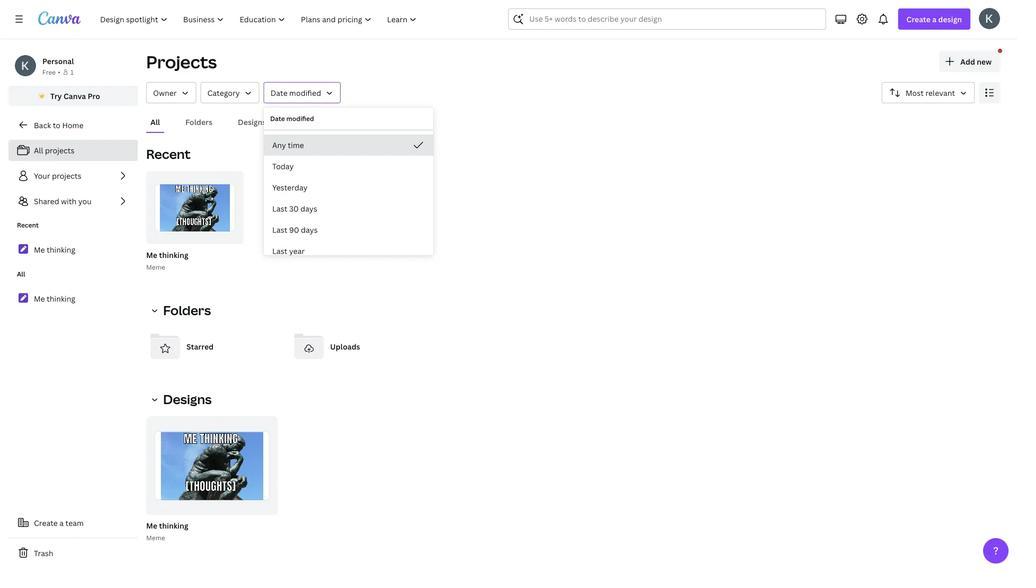 Task type: vqa. For each thing, say whether or not it's contained in the screenshot.
the All corresponding to All templates
no



Task type: describe. For each thing, give the bounding box(es) containing it.
2 meme from the top
[[146, 534, 165, 542]]

90
[[289, 225, 299, 235]]

days for last 90 days
[[301, 225, 318, 235]]

a for design
[[933, 14, 937, 24]]

time
[[288, 140, 304, 150]]

2 me thinking link from the top
[[8, 287, 138, 310]]

yesterday
[[272, 183, 308, 193]]

today
[[272, 161, 294, 171]]

try canva pro button
[[8, 86, 138, 106]]

yesterday option
[[264, 177, 433, 198]]

1 me thinking meme from the top
[[146, 250, 188, 271]]

designs inside button
[[238, 117, 266, 127]]

any time option
[[264, 135, 433, 156]]

list containing all projects
[[8, 140, 138, 212]]

designs inside dropdown button
[[163, 391, 212, 408]]

new
[[977, 56, 992, 66]]

shared with you link
[[8, 191, 138, 212]]

2 date modified from the top
[[270, 114, 314, 123]]

last for last 90 days
[[272, 225, 287, 235]]

design
[[939, 14, 962, 24]]

create a team button
[[8, 512, 138, 534]]

try
[[50, 91, 62, 101]]

designs button
[[234, 112, 270, 132]]

date modified inside button
[[271, 88, 321, 98]]

1 me thinking link from the top
[[8, 238, 138, 261]]

last 30 days option
[[264, 198, 433, 219]]

top level navigation element
[[93, 8, 426, 30]]

owner
[[153, 88, 177, 98]]

shared with you
[[34, 196, 92, 206]]

create for create a team
[[34, 518, 58, 528]]

category
[[207, 88, 240, 98]]

back to home link
[[8, 114, 138, 136]]

1 me thinking button from the top
[[146, 248, 188, 262]]

uploads
[[330, 341, 360, 352]]

most
[[906, 88, 924, 98]]

1 vertical spatial recent
[[17, 221, 39, 229]]

starred
[[187, 341, 214, 352]]

modified inside button
[[289, 88, 321, 98]]

yesterday button
[[264, 177, 433, 198]]

starred link
[[146, 327, 282, 366]]

today button
[[264, 156, 433, 177]]

trash link
[[8, 543, 138, 564]]

Search search field
[[530, 9, 805, 29]]

create a team
[[34, 518, 84, 528]]

your projects
[[34, 171, 81, 181]]

date inside button
[[271, 88, 288, 98]]

last 30 days button
[[264, 198, 433, 219]]

pro
[[88, 91, 100, 101]]

free •
[[42, 68, 60, 76]]

add new button
[[939, 51, 1000, 72]]

Sort by button
[[882, 82, 975, 103]]

last for last year
[[272, 246, 287, 256]]

a for team
[[59, 518, 64, 528]]

folders button
[[146, 300, 217, 321]]

2 me thinking from the top
[[34, 294, 75, 304]]

Date modified button
[[264, 82, 341, 103]]

all for the all button
[[150, 117, 160, 127]]



Task type: locate. For each thing, give the bounding box(es) containing it.
all
[[150, 117, 160, 127], [34, 145, 43, 156], [17, 270, 25, 278]]

add new
[[961, 56, 992, 66]]

0 horizontal spatial recent
[[17, 221, 39, 229]]

1 horizontal spatial create
[[907, 14, 931, 24]]

1 vertical spatial projects
[[52, 171, 81, 181]]

kendall parks image
[[979, 8, 1000, 29]]

a left the team
[[59, 518, 64, 528]]

last 90 days button
[[264, 219, 433, 241]]

1 me thinking from the top
[[34, 245, 75, 255]]

0 horizontal spatial a
[[59, 518, 64, 528]]

all button
[[146, 112, 164, 132]]

list box containing any time
[[264, 135, 433, 262]]

create
[[907, 14, 931, 24], [34, 518, 58, 528]]

any
[[272, 140, 286, 150]]

any time
[[272, 140, 304, 150]]

days
[[301, 204, 317, 214], [301, 225, 318, 235]]

1 vertical spatial days
[[301, 225, 318, 235]]

date
[[271, 88, 288, 98], [270, 114, 285, 123]]

1 vertical spatial me thinking meme
[[146, 521, 188, 542]]

0 vertical spatial last
[[272, 204, 287, 214]]

1 vertical spatial me thinking link
[[8, 287, 138, 310]]

modified up 'images' button
[[289, 88, 321, 98]]

0 vertical spatial date modified
[[271, 88, 321, 98]]

days inside option
[[301, 204, 317, 214]]

last 90 days
[[272, 225, 318, 235]]

30
[[289, 204, 299, 214]]

you
[[78, 196, 92, 206]]

folders down category
[[185, 117, 212, 127]]

1 vertical spatial all
[[34, 145, 43, 156]]

me thinking meme
[[146, 250, 188, 271], [146, 521, 188, 542]]

me thinking button
[[146, 248, 188, 262], [146, 520, 188, 533]]

folders button
[[181, 112, 217, 132]]

a inside dropdown button
[[933, 14, 937, 24]]

team
[[65, 518, 84, 528]]

back to home
[[34, 120, 83, 130]]

to
[[53, 120, 60, 130]]

last year button
[[264, 241, 433, 262]]

last year option
[[264, 241, 433, 262]]

canva
[[64, 91, 86, 101]]

all for all projects
[[34, 145, 43, 156]]

free
[[42, 68, 56, 76]]

last left 30 on the left
[[272, 204, 287, 214]]

designs
[[238, 117, 266, 127], [163, 391, 212, 408]]

last
[[272, 204, 287, 214], [272, 225, 287, 235], [272, 246, 287, 256]]

0 horizontal spatial designs
[[163, 391, 212, 408]]

me thinking link
[[8, 238, 138, 261], [8, 287, 138, 310]]

0 vertical spatial projects
[[45, 145, 74, 156]]

Category button
[[201, 82, 259, 103]]

2 last from the top
[[272, 225, 287, 235]]

create a design button
[[898, 8, 971, 30]]

projects for all projects
[[45, 145, 74, 156]]

•
[[58, 68, 60, 76]]

None search field
[[508, 8, 826, 30]]

modified
[[289, 88, 321, 98], [286, 114, 314, 123]]

a left design
[[933, 14, 937, 24]]

0 vertical spatial create
[[907, 14, 931, 24]]

date modified
[[271, 88, 321, 98], [270, 114, 314, 123]]

1 vertical spatial create
[[34, 518, 58, 528]]

1 vertical spatial date modified
[[270, 114, 314, 123]]

0 vertical spatial designs
[[238, 117, 266, 127]]

recent
[[146, 145, 191, 163], [17, 221, 39, 229]]

2 vertical spatial all
[[17, 270, 25, 278]]

1 vertical spatial last
[[272, 225, 287, 235]]

0 vertical spatial me thinking button
[[146, 248, 188, 262]]

2 me thinking button from the top
[[146, 520, 188, 533]]

images button
[[287, 112, 321, 132]]

last left year
[[272, 246, 287, 256]]

last 30 days
[[272, 204, 317, 214]]

me thinking
[[34, 245, 75, 255], [34, 294, 75, 304]]

any time button
[[264, 135, 433, 156]]

your projects link
[[8, 165, 138, 187]]

personal
[[42, 56, 74, 66]]

last for last 30 days
[[272, 204, 287, 214]]

last inside option
[[272, 225, 287, 235]]

create for create a design
[[907, 14, 931, 24]]

trash
[[34, 548, 53, 558]]

create a design
[[907, 14, 962, 24]]

modified down the date modified button
[[286, 114, 314, 123]]

last 90 days option
[[264, 219, 433, 241]]

days inside option
[[301, 225, 318, 235]]

1 horizontal spatial a
[[933, 14, 937, 24]]

relevant
[[926, 88, 955, 98]]

folders inside button
[[185, 117, 212, 127]]

meme
[[146, 263, 165, 271], [146, 534, 165, 542]]

shared
[[34, 196, 59, 206]]

last left 90
[[272, 225, 287, 235]]

1 date from the top
[[271, 88, 288, 98]]

home
[[62, 120, 83, 130]]

days for last 30 days
[[301, 204, 317, 214]]

thinking
[[47, 245, 75, 255], [159, 250, 188, 260], [47, 294, 75, 304], [159, 521, 188, 531]]

1 horizontal spatial all
[[34, 145, 43, 156]]

create inside "create a design" dropdown button
[[907, 14, 931, 24]]

projects right your
[[52, 171, 81, 181]]

1 meme from the top
[[146, 263, 165, 271]]

projects
[[45, 145, 74, 156], [52, 171, 81, 181]]

all inside button
[[150, 117, 160, 127]]

0 vertical spatial me thinking link
[[8, 238, 138, 261]]

1 vertical spatial meme
[[146, 534, 165, 542]]

all projects
[[34, 145, 74, 156]]

create inside create a team button
[[34, 518, 58, 528]]

add
[[961, 56, 975, 66]]

folders up "starred" at bottom left
[[163, 302, 211, 319]]

1 vertical spatial me thinking button
[[146, 520, 188, 533]]

a
[[933, 14, 937, 24], [59, 518, 64, 528]]

create left the team
[[34, 518, 58, 528]]

1 vertical spatial date
[[270, 114, 285, 123]]

2 me thinking meme from the top
[[146, 521, 188, 542]]

1 vertical spatial me thinking
[[34, 294, 75, 304]]

most relevant
[[906, 88, 955, 98]]

1 vertical spatial modified
[[286, 114, 314, 123]]

all inside all projects link
[[34, 145, 43, 156]]

date up 'images' button
[[271, 88, 288, 98]]

projects
[[146, 50, 217, 73]]

year
[[289, 246, 305, 256]]

list
[[8, 140, 138, 212]]

0 vertical spatial recent
[[146, 145, 191, 163]]

2 date from the top
[[270, 114, 285, 123]]

designs button
[[146, 389, 218, 410]]

1 vertical spatial a
[[59, 518, 64, 528]]

days right 90
[[301, 225, 318, 235]]

date up any
[[270, 114, 285, 123]]

last year
[[272, 246, 305, 256]]

date modified up time
[[270, 114, 314, 123]]

recent down shared
[[17, 221, 39, 229]]

0 vertical spatial modified
[[289, 88, 321, 98]]

Owner button
[[146, 82, 196, 103]]

list box
[[264, 135, 433, 262]]

date modified up images
[[271, 88, 321, 98]]

back
[[34, 120, 51, 130]]

0 vertical spatial folders
[[185, 117, 212, 127]]

1 last from the top
[[272, 204, 287, 214]]

0 vertical spatial me thinking meme
[[146, 250, 188, 271]]

folders inside dropdown button
[[163, 302, 211, 319]]

your
[[34, 171, 50, 181]]

0 vertical spatial me thinking
[[34, 245, 75, 255]]

2 vertical spatial last
[[272, 246, 287, 256]]

0 vertical spatial all
[[150, 117, 160, 127]]

all projects link
[[8, 140, 138, 161]]

me
[[34, 245, 45, 255], [146, 250, 157, 260], [34, 294, 45, 304], [146, 521, 157, 531]]

2 horizontal spatial all
[[150, 117, 160, 127]]

projects down back to home
[[45, 145, 74, 156]]

0 vertical spatial a
[[933, 14, 937, 24]]

1 horizontal spatial designs
[[238, 117, 266, 127]]

0 vertical spatial days
[[301, 204, 317, 214]]

0 horizontal spatial all
[[17, 270, 25, 278]]

1 vertical spatial folders
[[163, 302, 211, 319]]

a inside button
[[59, 518, 64, 528]]

1 horizontal spatial recent
[[146, 145, 191, 163]]

with
[[61, 196, 76, 206]]

create left design
[[907, 14, 931, 24]]

3 last from the top
[[272, 246, 287, 256]]

1 vertical spatial designs
[[163, 391, 212, 408]]

images
[[292, 117, 317, 127]]

0 vertical spatial meme
[[146, 263, 165, 271]]

uploads link
[[290, 327, 425, 366]]

0 vertical spatial date
[[271, 88, 288, 98]]

projects for your projects
[[52, 171, 81, 181]]

0 horizontal spatial create
[[34, 518, 58, 528]]

today option
[[264, 156, 433, 177]]

days right 30 on the left
[[301, 204, 317, 214]]

recent down the all button
[[146, 145, 191, 163]]

1 date modified from the top
[[271, 88, 321, 98]]

1
[[70, 68, 74, 76]]

folders
[[185, 117, 212, 127], [163, 302, 211, 319]]

try canva pro
[[50, 91, 100, 101]]



